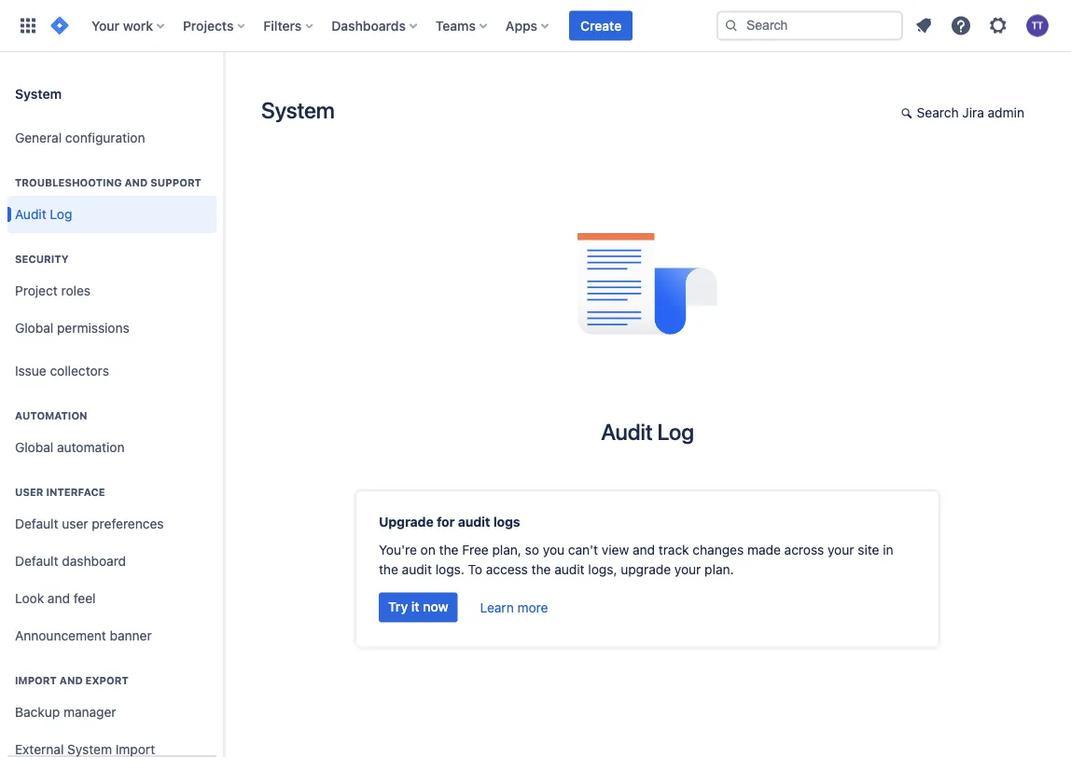 Task type: describe. For each thing, give the bounding box(es) containing it.
for
[[437, 514, 455, 529]]

your
[[91, 18, 119, 33]]

to
[[468, 562, 483, 578]]

so
[[525, 543, 539, 558]]

1 horizontal spatial system
[[261, 97, 335, 123]]

backup manager
[[15, 705, 116, 721]]

view
[[602, 543, 629, 558]]

announcement banner link
[[7, 618, 216, 655]]

access
[[486, 562, 528, 578]]

appswitcher icon image
[[17, 14, 39, 37]]

default user preferences link
[[7, 506, 216, 543]]

banner
[[110, 629, 152, 644]]

configuration
[[65, 130, 145, 146]]

learn
[[480, 600, 514, 616]]

general
[[15, 130, 62, 146]]

import and export
[[15, 675, 129, 687]]

audit log image
[[578, 233, 718, 335]]

filters button
[[258, 11, 320, 41]]

logs.
[[436, 562, 465, 578]]

teams
[[436, 18, 476, 33]]

teams button
[[430, 11, 495, 41]]

small image
[[901, 105, 916, 120]]

global for global automation
[[15, 440, 53, 455]]

project
[[15, 283, 58, 299]]

search jira admin
[[917, 105, 1025, 120]]

automation
[[15, 410, 87, 422]]

general configuration
[[15, 130, 145, 146]]

search image
[[724, 18, 739, 33]]

export
[[85, 675, 129, 687]]

audit log link
[[7, 196, 216, 233]]

automation group
[[7, 390, 216, 472]]

primary element
[[11, 0, 717, 52]]

across
[[784, 543, 824, 558]]

dashboards
[[332, 18, 406, 33]]

track
[[659, 543, 689, 558]]

global permissions link
[[7, 310, 216, 347]]

apps button
[[500, 11, 556, 41]]

logs,
[[588, 562, 617, 578]]

roles
[[61, 283, 91, 299]]

and for support
[[125, 177, 148, 189]]

default for default user preferences
[[15, 517, 58, 532]]

your work button
[[86, 11, 172, 41]]

0 horizontal spatial system
[[15, 86, 62, 101]]

user interface group
[[7, 467, 216, 661]]

try it now
[[388, 599, 448, 615]]

admin
[[988, 105, 1025, 120]]

project roles link
[[7, 272, 216, 310]]

banner containing your work
[[0, 0, 1071, 52]]

upgrade
[[621, 562, 671, 578]]

made
[[747, 543, 781, 558]]

projects button
[[177, 11, 252, 41]]

look
[[15, 591, 44, 607]]

security group
[[7, 233, 216, 353]]

1 vertical spatial audit log
[[601, 419, 694, 445]]

Search field
[[717, 11, 903, 41]]

settings image
[[987, 14, 1010, 37]]

projects
[[183, 18, 234, 33]]

look and feel link
[[7, 580, 216, 618]]

search jira admin link
[[892, 99, 1034, 129]]

free
[[462, 543, 489, 558]]

apps
[[506, 18, 538, 33]]

sidebar navigation image
[[203, 75, 244, 112]]

learn more
[[480, 600, 548, 616]]

1 vertical spatial your
[[675, 562, 701, 578]]

issue
[[15, 364, 46, 379]]

now
[[423, 599, 448, 615]]

issue collectors
[[15, 364, 109, 379]]

interface
[[46, 487, 105, 499]]

default dashboard link
[[7, 543, 216, 580]]

backup manager link
[[7, 694, 216, 732]]

can't
[[568, 543, 598, 558]]

backup
[[15, 705, 60, 721]]

your work
[[91, 18, 153, 33]]

changes
[[693, 543, 744, 558]]

try it now link
[[379, 593, 458, 623]]

troubleshooting and support group
[[7, 157, 216, 239]]

automation
[[57, 440, 125, 455]]

troubleshooting
[[15, 177, 122, 189]]

and inside the you're on the free plan, so you can't view and track changes made across your site in the audit logs. to access the audit logs, upgrade your plan.
[[633, 543, 655, 558]]

announcement banner
[[15, 629, 152, 644]]

collectors
[[50, 364, 109, 379]]

global automation
[[15, 440, 125, 455]]

issue collectors link
[[7, 353, 216, 390]]

2 horizontal spatial audit
[[555, 562, 585, 578]]

user
[[62, 517, 88, 532]]

upgrade for audit logs
[[379, 514, 520, 529]]



Task type: vqa. For each thing, say whether or not it's contained in the screenshot.
sample
no



Task type: locate. For each thing, give the bounding box(es) containing it.
troubleshooting and support
[[15, 177, 201, 189]]

system right sidebar navigation "image"
[[261, 97, 335, 123]]

audit inside audit log "link"
[[15, 207, 46, 222]]

help image
[[950, 14, 972, 37]]

global permissions
[[15, 321, 129, 336]]

and inside look and feel link
[[48, 591, 70, 607]]

log
[[50, 207, 72, 222], [657, 419, 694, 445]]

jira
[[962, 105, 984, 120]]

support
[[150, 177, 201, 189]]

2 global from the top
[[15, 440, 53, 455]]

and for feel
[[48, 591, 70, 607]]

and up upgrade
[[633, 543, 655, 558]]

plan.
[[705, 562, 734, 578]]

1 vertical spatial log
[[657, 419, 694, 445]]

the down you're
[[379, 562, 398, 578]]

1 vertical spatial default
[[15, 554, 58, 569]]

0 vertical spatial audit
[[15, 207, 46, 222]]

it
[[411, 599, 420, 615]]

and inside troubleshooting and support group
[[125, 177, 148, 189]]

the up logs.
[[439, 543, 459, 558]]

global inside global automation link
[[15, 440, 53, 455]]

filters
[[264, 18, 302, 33]]

more
[[517, 600, 548, 616]]

default for default dashboard
[[15, 554, 58, 569]]

default down user
[[15, 517, 58, 532]]

dashboards button
[[326, 11, 424, 41]]

notifications image
[[913, 14, 935, 37]]

default dashboard
[[15, 554, 126, 569]]

work
[[123, 18, 153, 33]]

you
[[543, 543, 565, 558]]

site
[[858, 543, 879, 558]]

permissions
[[57, 321, 129, 336]]

project roles
[[15, 283, 91, 299]]

and for export
[[59, 675, 83, 687]]

on
[[421, 543, 436, 558]]

audit down can't
[[555, 562, 585, 578]]

audit down on at the bottom left of page
[[402, 562, 432, 578]]

dashboard
[[62, 554, 126, 569]]

global for global permissions
[[15, 321, 53, 336]]

search
[[917, 105, 959, 120]]

and left support
[[125, 177, 148, 189]]

0 vertical spatial audit log
[[15, 207, 72, 222]]

your down track
[[675, 562, 701, 578]]

0 horizontal spatial your
[[675, 562, 701, 578]]

user
[[15, 487, 43, 499]]

your profile and settings image
[[1027, 14, 1049, 37]]

1 horizontal spatial audit
[[601, 419, 653, 445]]

your
[[828, 543, 854, 558], [675, 562, 701, 578]]

1 horizontal spatial the
[[439, 543, 459, 558]]

default up look
[[15, 554, 58, 569]]

create button
[[569, 11, 633, 41]]

banner
[[0, 0, 1071, 52]]

look and feel
[[15, 591, 96, 607]]

announcement
[[15, 629, 106, 644]]

0 vertical spatial default
[[15, 517, 58, 532]]

user interface
[[15, 487, 105, 499]]

import and export group
[[7, 655, 216, 758]]

the
[[439, 543, 459, 558], [379, 562, 398, 578], [532, 562, 551, 578]]

global down automation at the left bottom
[[15, 440, 53, 455]]

1 default from the top
[[15, 517, 58, 532]]

general configuration link
[[7, 119, 216, 157]]

plan,
[[492, 543, 522, 558]]

2 horizontal spatial the
[[532, 562, 551, 578]]

system up general
[[15, 86, 62, 101]]

1 horizontal spatial your
[[828, 543, 854, 558]]

1 horizontal spatial log
[[657, 419, 694, 445]]

global inside global permissions link
[[15, 321, 53, 336]]

audit
[[15, 207, 46, 222], [601, 419, 653, 445]]

audit
[[458, 514, 490, 529], [402, 562, 432, 578], [555, 562, 585, 578]]

0 horizontal spatial the
[[379, 562, 398, 578]]

0 horizontal spatial log
[[50, 207, 72, 222]]

create
[[581, 18, 622, 33]]

0 vertical spatial log
[[50, 207, 72, 222]]

1 horizontal spatial audit log
[[601, 419, 694, 445]]

logs
[[493, 514, 520, 529]]

and inside the import and export 'group'
[[59, 675, 83, 687]]

1 vertical spatial audit
[[601, 419, 653, 445]]

global automation link
[[7, 429, 216, 467]]

default user preferences
[[15, 517, 164, 532]]

2 default from the top
[[15, 554, 58, 569]]

and
[[125, 177, 148, 189], [633, 543, 655, 558], [48, 591, 70, 607], [59, 675, 83, 687]]

security
[[15, 253, 69, 265]]

learn more link
[[480, 598, 548, 618]]

audit log
[[15, 207, 72, 222], [601, 419, 694, 445]]

you're on the free plan, so you can't view and track changes made across your site in the audit logs. to access the audit logs, upgrade your plan.
[[379, 543, 894, 578]]

default
[[15, 517, 58, 532], [15, 554, 58, 569]]

import
[[15, 675, 57, 687]]

system
[[15, 86, 62, 101], [261, 97, 335, 123]]

in
[[883, 543, 894, 558]]

preferences
[[92, 517, 164, 532]]

your left site
[[828, 543, 854, 558]]

0 vertical spatial global
[[15, 321, 53, 336]]

and left feel
[[48, 591, 70, 607]]

1 vertical spatial global
[[15, 440, 53, 455]]

1 global from the top
[[15, 321, 53, 336]]

and up backup manager
[[59, 675, 83, 687]]

audit log inside "link"
[[15, 207, 72, 222]]

manager
[[63, 705, 116, 721]]

0 horizontal spatial audit
[[402, 562, 432, 578]]

0 vertical spatial your
[[828, 543, 854, 558]]

0 horizontal spatial audit
[[15, 207, 46, 222]]

feel
[[74, 591, 96, 607]]

you're
[[379, 543, 417, 558]]

the down so in the bottom of the page
[[532, 562, 551, 578]]

audit right for
[[458, 514, 490, 529]]

1 horizontal spatial audit
[[458, 514, 490, 529]]

0 horizontal spatial audit log
[[15, 207, 72, 222]]

log inside "link"
[[50, 207, 72, 222]]

upgrade
[[379, 514, 434, 529]]

global down the project
[[15, 321, 53, 336]]

try
[[388, 599, 408, 615]]

jira software image
[[49, 14, 71, 37], [49, 14, 71, 37]]



